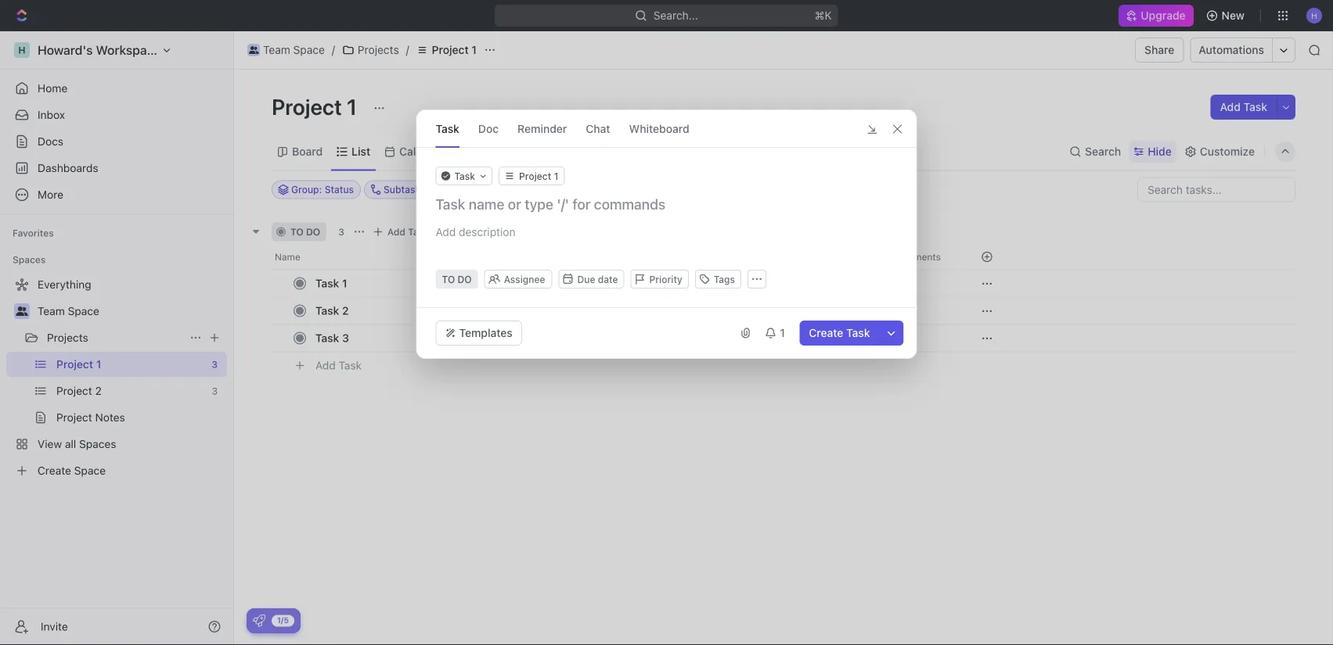 Task type: vqa. For each thing, say whether or not it's contained in the screenshot.
tab list
no



Task type: locate. For each thing, give the bounding box(es) containing it.
team space link
[[244, 41, 329, 60], [38, 299, 224, 324]]

onboarding checklist button element
[[253, 615, 265, 628]]

1 vertical spatial user group image
[[16, 307, 28, 316]]

1 horizontal spatial /
[[406, 43, 409, 56]]

task right create
[[846, 327, 870, 340]]

project 1
[[432, 43, 477, 56], [272, 94, 362, 119]]

3 down 2
[[342, 332, 349, 345]]

upgrade
[[1141, 9, 1186, 22]]

0 vertical spatial 3
[[338, 227, 344, 238]]

add down task 3
[[316, 360, 336, 372]]

1 horizontal spatial team
[[263, 43, 290, 56]]

automations button
[[1191, 38, 1272, 62]]

add up ‎task 1 link
[[387, 227, 406, 238]]

‎task up ‎task 2
[[316, 277, 339, 290]]

task inside task dropdown button
[[455, 171, 475, 182]]

1 horizontal spatial add task
[[387, 227, 429, 238]]

share button
[[1135, 38, 1184, 63]]

add task button down task 3
[[308, 357, 368, 375]]

tree
[[6, 272, 227, 484]]

0 horizontal spatial space
[[68, 305, 99, 318]]

docs
[[38, 135, 63, 148]]

share
[[1145, 43, 1175, 56]]

space
[[293, 43, 325, 56], [68, 305, 99, 318]]

0 horizontal spatial /
[[332, 43, 335, 56]]

team space
[[263, 43, 325, 56], [38, 305, 99, 318]]

new
[[1222, 9, 1245, 22]]

2 vertical spatial add
[[316, 360, 336, 372]]

task
[[1244, 101, 1268, 114], [436, 122, 460, 135], [455, 171, 475, 182], [408, 227, 429, 238], [846, 327, 870, 340], [316, 332, 339, 345], [339, 360, 362, 372]]

1 horizontal spatial to do
[[442, 274, 472, 285]]

customize button
[[1180, 141, 1260, 163]]

1 vertical spatial team space
[[38, 305, 99, 318]]

1 vertical spatial team
[[38, 305, 65, 318]]

1
[[472, 43, 477, 56], [347, 94, 357, 119], [342, 277, 347, 290], [780, 327, 785, 340]]

1 inside button
[[780, 327, 785, 340]]

space inside the sidebar navigation
[[68, 305, 99, 318]]

whiteboard button
[[629, 110, 690, 147]]

3
[[338, 227, 344, 238], [342, 332, 349, 345]]

0 vertical spatial team space
[[263, 43, 325, 56]]

add task button up customize
[[1211, 95, 1277, 120]]

3 up ‎task 1
[[338, 227, 344, 238]]

to do button
[[436, 270, 478, 289]]

2 vertical spatial add task
[[316, 360, 362, 372]]

priority
[[649, 274, 683, 285]]

add task up customize
[[1220, 101, 1268, 114]]

‎task 1
[[316, 277, 347, 290]]

/
[[332, 43, 335, 56], [406, 43, 409, 56]]

project
[[432, 43, 469, 56], [272, 94, 342, 119]]

1 horizontal spatial team space link
[[244, 41, 329, 60]]

automations
[[1199, 43, 1265, 56]]

task 3 link
[[312, 327, 543, 350]]

reminder
[[518, 122, 567, 135]]

0 vertical spatial space
[[293, 43, 325, 56]]

add task
[[1220, 101, 1268, 114], [387, 227, 429, 238], [316, 360, 362, 372]]

1 vertical spatial do
[[458, 274, 472, 285]]

1/5
[[277, 617, 289, 626]]

0 vertical spatial add task
[[1220, 101, 1268, 114]]

task down ‎task 2
[[316, 332, 339, 345]]

0 vertical spatial project 1
[[432, 43, 477, 56]]

1 vertical spatial projects link
[[47, 326, 183, 351]]

1 vertical spatial project
[[272, 94, 342, 119]]

home
[[38, 82, 68, 95]]

0 vertical spatial to do
[[290, 227, 320, 238]]

do
[[306, 227, 320, 238], [458, 274, 472, 285]]

task up "calendar"
[[436, 122, 460, 135]]

do inside 'dropdown button'
[[458, 274, 472, 285]]

task button
[[436, 110, 460, 147]]

1 vertical spatial to
[[442, 274, 455, 285]]

0 horizontal spatial to
[[290, 227, 304, 238]]

1 vertical spatial projects
[[47, 332, 88, 345]]

tree containing team space
[[6, 272, 227, 484]]

0 horizontal spatial projects
[[47, 332, 88, 345]]

0 vertical spatial projects link
[[338, 41, 403, 60]]

add
[[1220, 101, 1241, 114], [387, 227, 406, 238], [316, 360, 336, 372]]

add up customize
[[1220, 101, 1241, 114]]

1 vertical spatial add task
[[387, 227, 429, 238]]

1 horizontal spatial projects link
[[338, 41, 403, 60]]

1 horizontal spatial project 1
[[432, 43, 477, 56]]

2 vertical spatial add task button
[[308, 357, 368, 375]]

0 horizontal spatial project 1
[[272, 94, 362, 119]]

user group image inside the sidebar navigation
[[16, 307, 28, 316]]

invite
[[41, 621, 68, 634]]

1 horizontal spatial do
[[458, 274, 472, 285]]

2 ‎task from the top
[[316, 305, 339, 317]]

add task down task 3
[[316, 360, 362, 372]]

1 horizontal spatial project
[[432, 43, 469, 56]]

1 horizontal spatial team space
[[263, 43, 325, 56]]

to do
[[290, 227, 320, 238], [442, 274, 472, 285]]

projects
[[358, 43, 399, 56], [47, 332, 88, 345]]

0 horizontal spatial add task
[[316, 360, 362, 372]]

dialog
[[416, 110, 917, 359]]

create task
[[809, 327, 870, 340]]

tree inside the sidebar navigation
[[6, 272, 227, 484]]

doc button
[[478, 110, 499, 147]]

add task up ‎task 1 link
[[387, 227, 429, 238]]

1 horizontal spatial add
[[387, 227, 406, 238]]

2 horizontal spatial add task
[[1220, 101, 1268, 114]]

1 horizontal spatial to
[[442, 274, 455, 285]]

0 vertical spatial add
[[1220, 101, 1241, 114]]

do up ‎task 1
[[306, 227, 320, 238]]

add task button
[[1211, 95, 1277, 120], [369, 223, 435, 242], [308, 357, 368, 375]]

do up "‎task 2" link
[[458, 274, 472, 285]]

1 ‎task from the top
[[316, 277, 339, 290]]

templates button
[[436, 321, 522, 346]]

task inside create task button
[[846, 327, 870, 340]]

board link
[[289, 141, 323, 163]]

assignee button
[[486, 273, 551, 286]]

‎task
[[316, 277, 339, 290], [316, 305, 339, 317]]

1 vertical spatial space
[[68, 305, 99, 318]]

1 horizontal spatial space
[[293, 43, 325, 56]]

table link
[[530, 141, 561, 163]]

task up customize
[[1244, 101, 1268, 114]]

task button
[[436, 167, 493, 186]]

0 vertical spatial user group image
[[249, 46, 259, 54]]

0 horizontal spatial team
[[38, 305, 65, 318]]

0 vertical spatial do
[[306, 227, 320, 238]]

1 horizontal spatial user group image
[[249, 46, 259, 54]]

1 vertical spatial add task button
[[369, 223, 435, 242]]

dashboards
[[38, 162, 98, 175]]

‎task for ‎task 2
[[316, 305, 339, 317]]

add task button up ‎task 1 link
[[369, 223, 435, 242]]

2 horizontal spatial add
[[1220, 101, 1241, 114]]

whiteboard
[[629, 122, 690, 135]]

0 horizontal spatial user group image
[[16, 307, 28, 316]]

‎task inside "‎task 2" link
[[316, 305, 339, 317]]

projects link
[[338, 41, 403, 60], [47, 326, 183, 351]]

1 vertical spatial team space link
[[38, 299, 224, 324]]

‎task 1 link
[[312, 272, 543, 295]]

0 vertical spatial team space link
[[244, 41, 329, 60]]

0 vertical spatial to
[[290, 227, 304, 238]]

due date
[[577, 274, 618, 285]]

0 horizontal spatial projects link
[[47, 326, 183, 351]]

customize
[[1200, 145, 1255, 158]]

task down gantt link
[[455, 171, 475, 182]]

calendar link
[[396, 141, 446, 163]]

1 vertical spatial ‎task
[[316, 305, 339, 317]]

to do up "‎task 2" link
[[442, 274, 472, 285]]

team
[[263, 43, 290, 56], [38, 305, 65, 318]]

dialog containing task
[[416, 110, 917, 359]]

‎task inside ‎task 1 link
[[316, 277, 339, 290]]

inbox
[[38, 108, 65, 121]]

to
[[290, 227, 304, 238], [442, 274, 455, 285]]

0 horizontal spatial team space
[[38, 305, 99, 318]]

to do up ‎task 1
[[290, 227, 320, 238]]

0 vertical spatial team
[[263, 43, 290, 56]]

0 vertical spatial ‎task
[[316, 277, 339, 290]]

reminder button
[[518, 110, 567, 147]]

priority button
[[631, 270, 689, 289]]

‎task left 2
[[316, 305, 339, 317]]

0 horizontal spatial add
[[316, 360, 336, 372]]

0 vertical spatial projects
[[358, 43, 399, 56]]

user group image
[[249, 46, 259, 54], [16, 307, 28, 316]]

2 / from the left
[[406, 43, 409, 56]]

0 horizontal spatial to do
[[290, 227, 320, 238]]

1 vertical spatial to do
[[442, 274, 472, 285]]



Task type: describe. For each thing, give the bounding box(es) containing it.
create task button
[[800, 321, 880, 346]]

task inside task 3 link
[[316, 332, 339, 345]]

due date button
[[559, 270, 624, 289]]

list link
[[349, 141, 370, 163]]

2
[[342, 305, 349, 317]]

spaces
[[13, 254, 46, 265]]

user group image inside team space link
[[249, 46, 259, 54]]

projects inside the sidebar navigation
[[47, 332, 88, 345]]

hide
[[1148, 145, 1172, 158]]

‎task 2 link
[[312, 300, 543, 323]]

0 horizontal spatial project
[[272, 94, 342, 119]]

1 vertical spatial 3
[[342, 332, 349, 345]]

chat button
[[586, 110, 610, 147]]

upgrade link
[[1119, 5, 1194, 27]]

1 button
[[758, 321, 793, 346]]

search button
[[1065, 141, 1126, 163]]

add task for bottom add task button
[[316, 360, 362, 372]]

doc
[[478, 122, 499, 135]]

tags button
[[695, 270, 742, 289]]

0 vertical spatial add task button
[[1211, 95, 1277, 120]]

tags button
[[695, 270, 742, 289]]

1 button
[[758, 321, 793, 346]]

home link
[[6, 76, 227, 101]]

favorites
[[13, 228, 54, 239]]

list
[[352, 145, 370, 158]]

‎task 2
[[316, 305, 349, 317]]

team space inside the sidebar navigation
[[38, 305, 99, 318]]

dashboards link
[[6, 156, 227, 181]]

Task name or type '/' for commands text field
[[436, 195, 901, 214]]

gantt
[[475, 145, 504, 158]]

1 vertical spatial project 1
[[272, 94, 362, 119]]

inbox link
[[6, 103, 227, 128]]

docs link
[[6, 129, 227, 154]]

project 1 link
[[412, 41, 481, 60]]

priority button
[[631, 270, 689, 289]]

templates
[[459, 327, 513, 340]]

favorites button
[[6, 224, 60, 243]]

add for add task button to the top
[[1220, 101, 1241, 114]]

gantt link
[[472, 141, 504, 163]]

table
[[533, 145, 561, 158]]

1 horizontal spatial projects
[[358, 43, 399, 56]]

to do inside to do 'dropdown button'
[[442, 274, 472, 285]]

board
[[292, 145, 323, 158]]

0 horizontal spatial do
[[306, 227, 320, 238]]

1 / from the left
[[332, 43, 335, 56]]

date
[[598, 274, 618, 285]]

to inside to do 'dropdown button'
[[442, 274, 455, 285]]

Search tasks... text field
[[1138, 178, 1295, 202]]

due
[[577, 274, 595, 285]]

0 vertical spatial project
[[432, 43, 469, 56]]

tags
[[714, 274, 735, 285]]

add task for add task button to the top
[[1220, 101, 1268, 114]]

chat
[[586, 122, 610, 135]]

task up ‎task 1 link
[[408, 227, 429, 238]]

1 vertical spatial add
[[387, 227, 406, 238]]

onboarding checklist button image
[[253, 615, 265, 628]]

search
[[1085, 145, 1121, 158]]

task down task 3
[[339, 360, 362, 372]]

task 3
[[316, 332, 349, 345]]

add for bottom add task button
[[316, 360, 336, 372]]

new button
[[1200, 3, 1254, 28]]

‎task for ‎task 1
[[316, 277, 339, 290]]

sidebar navigation
[[0, 31, 234, 646]]

⌘k
[[815, 9, 832, 22]]

calendar
[[399, 145, 446, 158]]

0 horizontal spatial team space link
[[38, 299, 224, 324]]

create
[[809, 327, 844, 340]]

hide button
[[1129, 141, 1177, 163]]

team inside the sidebar navigation
[[38, 305, 65, 318]]

search...
[[654, 9, 698, 22]]

assignee
[[504, 274, 545, 285]]



